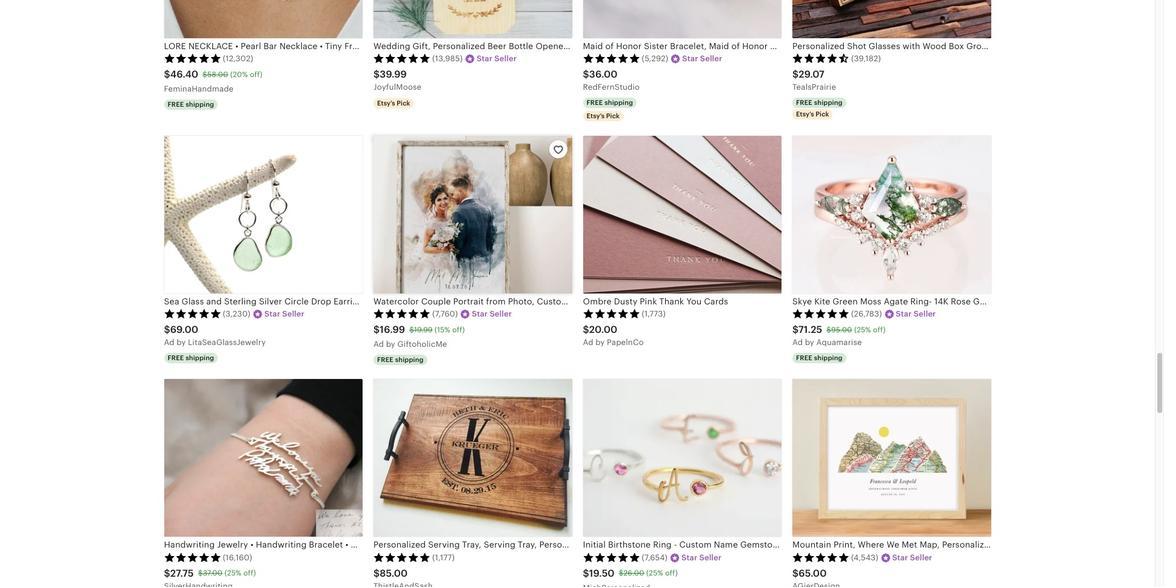 Task type: describe. For each thing, give the bounding box(es) containing it.
(25% for 71.25
[[855, 325, 872, 334]]

d inside $ 71.25 $ 95.00 (25% off) a d b y aquamarise
[[798, 338, 803, 347]]

(1,773)
[[642, 309, 666, 319]]

star for (3,230)
[[265, 309, 280, 319]]

off) inside "$ 19.50 $ 26.00 (25% off)"
[[666, 569, 678, 578]]

free shipping down 69.00
[[168, 354, 214, 361]]

shipping down "redfernstudio" at the top of page
[[605, 99, 633, 106]]

ombre
[[583, 297, 612, 306]]

46.40
[[170, 68, 198, 80]]

free shipping for 71.25
[[797, 354, 843, 361]]

16.99
[[380, 324, 405, 335]]

sign,
[[596, 41, 617, 51]]

5 out of 5 stars image for (7,654)
[[583, 553, 640, 562]]

$ 36.00 redfernstudio
[[583, 68, 640, 92]]

free for 69.00
[[168, 354, 184, 361]]

0 horizontal spatial etsy's
[[377, 99, 395, 107]]

star for (13,985)
[[477, 54, 493, 63]]

$ 85.00
[[374, 568, 408, 579]]

feminahandmade
[[164, 85, 234, 94]]

19.50
[[590, 568, 615, 579]]

a inside $ 20.00 a d b y papelnco
[[583, 338, 589, 347]]

star for (26,783)
[[896, 309, 912, 319]]

lore necklace • pearl bar necklace • tiny freshwater pearl necklace, delicate pearl necklace, wedding necklace, dainty pearl necklace, gift image
[[164, 0, 363, 38]]

(26,783)
[[852, 309, 882, 319]]

seller for (13,985)
[[495, 54, 517, 63]]

d inside $ 69.00 a d b y litaseaglassjewelry
[[169, 338, 175, 347]]

free for 16.99
[[377, 356, 394, 363]]

1 horizontal spatial pick
[[607, 112, 620, 119]]

4.5 out of 5 stars image
[[793, 54, 850, 63]]

free for 71.25
[[797, 354, 813, 361]]

$ for $ 69.00 a d b y litaseaglassjewelry
[[164, 324, 170, 335]]

$ for $ 85.00
[[374, 568, 380, 579]]

20.00
[[590, 324, 618, 335]]

71.25
[[799, 324, 823, 335]]

free shipping for 16.99
[[377, 356, 424, 363]]

(7,760)
[[433, 309, 458, 319]]

free shipping etsy's pick
[[797, 99, 843, 118]]

personalized serving tray, serving tray, personalized wedding gift, breakfast in bed tray, anniversary tray, personalized wood tray image
[[374, 379, 572, 537]]

tealsprairie
[[793, 83, 837, 92]]

5 out of 5 stars image for (16,160)
[[164, 553, 221, 562]]

thank
[[660, 297, 685, 306]]

5 out of 5 stars image for (5,292)
[[583, 54, 640, 63]]

y inside $ 16.99 $ 19.99 (15% off) a d b y giftoholicme
[[391, 340, 396, 349]]

pink
[[640, 297, 657, 306]]

2 wedding from the left
[[654, 41, 691, 51]]

couple
[[740, 41, 770, 51]]

(12,302)
[[223, 54, 253, 63]]

cards
[[704, 297, 729, 306]]

(25% for 19.50
[[647, 569, 664, 578]]

seller for (26,783)
[[914, 309, 936, 319]]

aquamarise
[[817, 338, 862, 347]]

$ for $ 20.00 a d b y papelnco
[[583, 324, 590, 335]]

shipping for 46.40
[[186, 100, 214, 108]]

initial birthstone ring - custom name gemstone - stacking rings - dainty birthstone ring - graduation gift - mother gift image
[[583, 379, 782, 537]]

off) inside $ 27.75 $ 37.00 (25% off)
[[244, 569, 256, 578]]

5 out of 5 stars image for (3,230)
[[164, 309, 221, 319]]

free shipping for 46.40
[[168, 100, 214, 108]]

off) for 71.25
[[874, 325, 886, 334]]

$ inside $ 27.75 $ 37.00 (25% off)
[[198, 569, 203, 578]]

27.75
[[170, 568, 194, 579]]

off) for 16.99
[[453, 325, 465, 334]]

star for (7,760)
[[472, 309, 488, 319]]

d inside $ 16.99 $ 19.99 (15% off) a d b y giftoholicme
[[379, 340, 384, 349]]

gift,
[[413, 41, 431, 51]]

b inside $ 69.00 a d b y litaseaglassjewelry
[[177, 338, 182, 347]]

star seller for (3,230)
[[265, 309, 305, 319]]

5 out of 5 stars image for (26,783)
[[793, 309, 850, 319]]

star for (5,292)
[[683, 54, 699, 63]]

(3,230)
[[223, 309, 251, 319]]

y inside $ 69.00 a d b y litaseaglassjewelry
[[182, 338, 186, 347]]

b inside $ 20.00 a d b y papelnco
[[596, 338, 601, 347]]

seller for (4,543)
[[911, 553, 933, 562]]

b inside $ 71.25 $ 95.00 (25% off) a d b y aquamarise
[[805, 338, 811, 347]]

star seller for (26,783)
[[896, 309, 936, 319]]

1 wedding from the left
[[374, 41, 411, 51]]

shipping for 71.25
[[815, 354, 843, 361]]

39.99
[[380, 68, 407, 80]]

y inside $ 20.00 a d b y papelnco
[[601, 338, 605, 347]]

dusty
[[614, 297, 638, 306]]

$ for $ 39.99 joyfulmoose
[[374, 68, 380, 80]]

wedding gift, personalized beer bottle opener wood sign, custom wedding gift for the couple
[[374, 41, 770, 51]]

joyfulmoose
[[374, 83, 422, 92]]

redfernstudio
[[583, 83, 640, 92]]

69.00
[[170, 324, 198, 335]]

the
[[725, 41, 738, 51]]

(5,292)
[[642, 54, 669, 63]]

handwriting jewelry • handwriting bracelet • signature bracelet • personalized jewelry • memorial gift • grandma gift • mom gift • bh01 image
[[164, 379, 363, 537]]

litaseaglassjewelry
[[188, 338, 266, 347]]

0 horizontal spatial pick
[[397, 99, 410, 107]]

0 horizontal spatial etsy's pick
[[377, 99, 410, 107]]

free inside the free shipping etsy's pick
[[797, 99, 813, 106]]

$ 46.40 $ 58.00 (20% off) feminahandmade
[[164, 68, 263, 94]]



Task type: vqa. For each thing, say whether or not it's contained in the screenshot.
71.25
yes



Task type: locate. For each thing, give the bounding box(es) containing it.
mountain print, where we met map, personalized map print, wedding gift for couple, anniversary gift for him, engagement gift for bride image
[[793, 379, 992, 537]]

seller for (7,760)
[[490, 309, 512, 319]]

star for (7,654)
[[682, 553, 698, 562]]

5 out of 5 stars image for (4,543)
[[793, 553, 850, 562]]

star seller right (4,543)
[[893, 553, 933, 562]]

star seller down beer
[[477, 54, 517, 63]]

5 out of 5 stars image for (1,177)
[[374, 553, 431, 562]]

shipping
[[605, 99, 633, 106], [815, 99, 843, 106], [186, 100, 214, 108], [186, 354, 214, 361], [815, 354, 843, 361], [395, 356, 424, 363]]

star seller for (7,654)
[[682, 553, 722, 562]]

star right (4,543)
[[893, 553, 909, 562]]

(25% inside $ 27.75 $ 37.00 (25% off)
[[225, 569, 242, 578]]

$ 69.00 a d b y litaseaglassjewelry
[[164, 324, 266, 347]]

$ for $ 19.50 $ 26.00 (25% off)
[[583, 568, 590, 579]]

d down 20.00
[[589, 338, 594, 347]]

free down tealsprairie
[[797, 99, 813, 106]]

(25%
[[855, 325, 872, 334], [225, 569, 242, 578], [647, 569, 664, 578]]

(39,182)
[[852, 54, 881, 63]]

$ inside $ 29.07 tealsprairie
[[793, 68, 799, 80]]

wedding up (5,292)
[[654, 41, 691, 51]]

off) down (26,783)
[[874, 325, 886, 334]]

etsy's down "redfernstudio" at the top of page
[[587, 112, 605, 119]]

5 out of 5 stars image up 39.99
[[374, 54, 431, 63]]

star seller for (13,985)
[[477, 54, 517, 63]]

$ inside $ 20.00 a d b y papelnco
[[583, 324, 590, 335]]

wedding
[[374, 41, 411, 51], [654, 41, 691, 51]]

star right (3,230) at the bottom
[[265, 309, 280, 319]]

off) right (20%
[[250, 70, 263, 79]]

0 horizontal spatial wedding
[[374, 41, 411, 51]]

5 out of 5 stars image for (7,760)
[[374, 309, 431, 319]]

star seller
[[477, 54, 517, 63], [683, 54, 723, 63], [265, 309, 305, 319], [472, 309, 512, 319], [896, 309, 936, 319], [682, 553, 722, 562], [893, 553, 933, 562]]

$ for $ 65.00
[[793, 568, 799, 579]]

5 out of 5 stars image up "27.75"
[[164, 553, 221, 562]]

5 out of 5 stars image
[[164, 54, 221, 63], [374, 54, 431, 63], [583, 54, 640, 63], [164, 309, 221, 319], [374, 309, 431, 319], [583, 309, 640, 319], [793, 309, 850, 319], [164, 553, 221, 562], [374, 553, 431, 562], [583, 553, 640, 562], [793, 553, 850, 562]]

$ 16.99 $ 19.99 (15% off) a d b y giftoholicme
[[374, 324, 465, 349]]

(25% down (26,783)
[[855, 325, 872, 334]]

a inside $ 71.25 $ 95.00 (25% off) a d b y aquamarise
[[793, 338, 798, 347]]

beer
[[488, 41, 507, 51]]

for
[[711, 41, 722, 51]]

58.00
[[207, 70, 228, 79]]

free down "redfernstudio" at the top of page
[[587, 99, 603, 106]]

shipping for 16.99
[[395, 356, 424, 363]]

shipping down $ 69.00 a d b y litaseaglassjewelry on the left bottom of page
[[186, 354, 214, 361]]

off) right (15%
[[453, 325, 465, 334]]

custom
[[619, 41, 651, 51]]

26.00
[[624, 569, 645, 578]]

pick down "redfernstudio" at the top of page
[[607, 112, 620, 119]]

29.07
[[799, 68, 825, 80]]

seller for (5,292)
[[701, 54, 723, 63]]

pick down tealsprairie
[[816, 110, 830, 118]]

5 out of 5 stars image up 20.00
[[583, 309, 640, 319]]

star seller right (26,783)
[[896, 309, 936, 319]]

37.00
[[203, 569, 223, 578]]

5 out of 5 stars image for (12,302)
[[164, 54, 221, 63]]

wood
[[569, 41, 593, 51]]

star seller right (7,654) at the right bottom of the page
[[682, 553, 722, 562]]

star right (7,654) at the right bottom of the page
[[682, 553, 698, 562]]

(25% inside $ 71.25 $ 95.00 (25% off) a d b y aquamarise
[[855, 325, 872, 334]]

$ 19.50 $ 26.00 (25% off)
[[583, 568, 678, 579]]

opener
[[536, 41, 567, 51]]

shipping down aquamarise
[[815, 354, 843, 361]]

star seller down gift
[[683, 54, 723, 63]]

$ for $ 46.40 $ 58.00 (20% off) feminahandmade
[[164, 68, 170, 80]]

star
[[477, 54, 493, 63], [683, 54, 699, 63], [265, 309, 280, 319], [472, 309, 488, 319], [896, 309, 912, 319], [682, 553, 698, 562], [893, 553, 909, 562]]

pick down 'joyfulmoose'
[[397, 99, 410, 107]]

free shipping down feminahandmade
[[168, 100, 214, 108]]

(25% down (16,160)
[[225, 569, 242, 578]]

seller right (7,760)
[[490, 309, 512, 319]]

2 horizontal spatial pick
[[816, 110, 830, 118]]

etsy's inside the free shipping etsy's pick
[[797, 110, 815, 118]]

y
[[182, 338, 186, 347], [601, 338, 605, 347], [810, 338, 815, 347], [391, 340, 396, 349]]

bottle
[[509, 41, 534, 51]]

star seller for (7,760)
[[472, 309, 512, 319]]

off) down (16,160)
[[244, 569, 256, 578]]

b down the 16.99
[[386, 340, 391, 349]]

star down gift
[[683, 54, 699, 63]]

0 vertical spatial etsy's pick
[[377, 99, 410, 107]]

$ 71.25 $ 95.00 (25% off) a d b y aquamarise
[[793, 324, 886, 347]]

$ for $ 27.75 $ 37.00 (25% off)
[[164, 568, 170, 579]]

seller for (3,230)
[[282, 309, 305, 319]]

ombre dusty pink thank you cards
[[583, 297, 729, 306]]

seller right (26,783)
[[914, 309, 936, 319]]

(4,543)
[[852, 553, 879, 562]]

$ for $ 71.25 $ 95.00 (25% off) a d b y aquamarise
[[793, 324, 799, 335]]

$ for $ 36.00 redfernstudio
[[583, 68, 590, 80]]

1 horizontal spatial (25%
[[647, 569, 664, 578]]

free shipping
[[587, 99, 633, 106], [168, 100, 214, 108], [168, 354, 214, 361], [797, 354, 843, 361], [377, 356, 424, 363]]

free down feminahandmade
[[168, 100, 184, 108]]

y down 71.25 at the right
[[810, 338, 815, 347]]

(15%
[[435, 325, 451, 334]]

pick
[[397, 99, 410, 107], [816, 110, 830, 118], [607, 112, 620, 119]]

etsy's
[[377, 99, 395, 107], [797, 110, 815, 118], [587, 112, 605, 119]]

seller right (4,543)
[[911, 553, 933, 562]]

giftoholicme
[[398, 340, 447, 349]]

shipping down feminahandmade
[[186, 100, 214, 108]]

1 horizontal spatial wedding
[[654, 41, 691, 51]]

sea glass and sterling silver circle drop earring | sea glass earrings | gifts for her | everyday earrings | silver earrings | earrings image
[[164, 136, 363, 293]]

$ 27.75 $ 37.00 (25% off)
[[164, 568, 256, 579]]

(1,177)
[[433, 553, 455, 562]]

$ inside $ 36.00 redfernstudio
[[583, 68, 590, 80]]

seller down for
[[701, 54, 723, 63]]

$ 29.07 tealsprairie
[[793, 68, 837, 92]]

85.00
[[380, 568, 408, 579]]

a left papelnco
[[583, 338, 589, 347]]

5 out of 5 stars image for (13,985)
[[374, 54, 431, 63]]

a inside $ 69.00 a d b y litaseaglassjewelry
[[164, 338, 170, 347]]

free down 71.25 at the right
[[797, 354, 813, 361]]

a
[[164, 338, 170, 347], [583, 338, 589, 347], [793, 338, 798, 347], [374, 340, 379, 349]]

etsy's down tealsprairie
[[797, 110, 815, 118]]

free down 69.00
[[168, 354, 184, 361]]

seller for (7,654)
[[700, 553, 722, 562]]

5 out of 5 stars image up 85.00
[[374, 553, 431, 562]]

star seller right (7,760)
[[472, 309, 512, 319]]

off) down (7,654) at the right bottom of the page
[[666, 569, 678, 578]]

b down 71.25 at the right
[[805, 338, 811, 347]]

$ 20.00 a d b y papelnco
[[583, 324, 644, 347]]

b down 20.00
[[596, 338, 601, 347]]

off)
[[250, 70, 263, 79], [453, 325, 465, 334], [874, 325, 886, 334], [244, 569, 256, 578], [666, 569, 678, 578]]

y inside $ 71.25 $ 95.00 (25% off) a d b y aquamarise
[[810, 338, 815, 347]]

seller right (3,230) at the bottom
[[282, 309, 305, 319]]

wedding gift, personalized beer bottle opener wood sign, custom wedding gift for the couple image
[[374, 0, 572, 38]]

free shipping down aquamarise
[[797, 354, 843, 361]]

0 horizontal spatial (25%
[[225, 569, 242, 578]]

d
[[169, 338, 175, 347], [589, 338, 594, 347], [798, 338, 803, 347], [379, 340, 384, 349]]

5 out of 5 stars image for (1,773)
[[583, 309, 640, 319]]

shipping down giftoholicme
[[395, 356, 424, 363]]

$ 39.99 joyfulmoose
[[374, 68, 422, 92]]

(20%
[[230, 70, 248, 79]]

a left litaseaglassjewelry
[[164, 338, 170, 347]]

(25% for 27.75
[[225, 569, 242, 578]]

$ inside $ 39.99 joyfulmoose
[[374, 68, 380, 80]]

off) inside $ 16.99 $ 19.99 (15% off) a d b y giftoholicme
[[453, 325, 465, 334]]

free for 46.40
[[168, 100, 184, 108]]

$ for $ 16.99 $ 19.99 (15% off) a d b y giftoholicme
[[374, 324, 380, 335]]

65.00
[[799, 568, 827, 579]]

star right (26,783)
[[896, 309, 912, 319]]

(25% down (7,654) at the right bottom of the page
[[647, 569, 664, 578]]

b down 69.00
[[177, 338, 182, 347]]

5 out of 5 stars image up 65.00
[[793, 553, 850, 562]]

free shipping down "redfernstudio" at the top of page
[[587, 99, 633, 106]]

1 horizontal spatial etsy's pick
[[587, 112, 620, 119]]

d down 69.00
[[169, 338, 175, 347]]

off) inside $ 46.40 $ 58.00 (20% off) feminahandmade
[[250, 70, 263, 79]]

1 horizontal spatial etsy's
[[587, 112, 605, 119]]

(16,160)
[[223, 553, 252, 562]]

etsy's pick down "redfernstudio" at the top of page
[[587, 112, 620, 119]]

5 out of 5 stars image up 71.25 at the right
[[793, 309, 850, 319]]

5 out of 5 stars image up 19.50
[[583, 553, 640, 562]]

watercolor couple portrait from photo, custom wedding anniversary gift for wife husband parents, engagement gift for friend, unique wall art image
[[374, 136, 572, 293]]

36.00
[[590, 68, 618, 80]]

you
[[687, 297, 702, 306]]

$ inside "$ 19.50 $ 26.00 (25% off)"
[[619, 569, 624, 578]]

$ inside $ 69.00 a d b y litaseaglassjewelry
[[164, 324, 170, 335]]

$ for $ 29.07 tealsprairie
[[793, 68, 799, 80]]

5 out of 5 stars image down sign,
[[583, 54, 640, 63]]

etsy's pick
[[377, 99, 410, 107], [587, 112, 620, 119]]

2 horizontal spatial (25%
[[855, 325, 872, 334]]

ombre dusty pink thank you cards image
[[583, 136, 782, 293]]

shipping for 69.00
[[186, 354, 214, 361]]

free shipping down giftoholicme
[[377, 356, 424, 363]]

papelnco
[[607, 338, 644, 347]]

etsy's down 'joyfulmoose'
[[377, 99, 395, 107]]

95.00
[[832, 325, 853, 334]]

shipping down tealsprairie
[[815, 99, 843, 106]]

star for (4,543)
[[893, 553, 909, 562]]

seller
[[495, 54, 517, 63], [701, 54, 723, 63], [282, 309, 305, 319], [490, 309, 512, 319], [914, 309, 936, 319], [700, 553, 722, 562], [911, 553, 933, 562]]

b
[[177, 338, 182, 347], [596, 338, 601, 347], [805, 338, 811, 347], [386, 340, 391, 349]]

personalized
[[433, 41, 486, 51]]

d down 71.25 at the right
[[798, 338, 803, 347]]

seller right (7,654) at the right bottom of the page
[[700, 553, 722, 562]]

seller down beer
[[495, 54, 517, 63]]

y down 20.00
[[601, 338, 605, 347]]

star seller right (3,230) at the bottom
[[265, 309, 305, 319]]

y down the 16.99
[[391, 340, 396, 349]]

star down beer
[[477, 54, 493, 63]]

1 vertical spatial etsy's pick
[[587, 112, 620, 119]]

a left giftoholicme
[[374, 340, 379, 349]]

off) inside $ 71.25 $ 95.00 (25% off) a d b y aquamarise
[[874, 325, 886, 334]]

$
[[164, 68, 170, 80], [374, 68, 380, 80], [583, 68, 590, 80], [793, 68, 799, 80], [203, 70, 207, 79], [164, 324, 170, 335], [374, 324, 380, 335], [583, 324, 590, 335], [793, 324, 799, 335], [410, 325, 414, 334], [827, 325, 832, 334], [164, 568, 170, 579], [374, 568, 380, 579], [583, 568, 590, 579], [793, 568, 799, 579], [198, 569, 203, 578], [619, 569, 624, 578]]

(7,654)
[[642, 553, 668, 562]]

5 out of 5 stars image up the 46.40
[[164, 54, 221, 63]]

2 horizontal spatial etsy's
[[797, 110, 815, 118]]

star right (7,760)
[[472, 309, 488, 319]]

a inside $ 16.99 $ 19.99 (15% off) a d b y giftoholicme
[[374, 340, 379, 349]]

b inside $ 16.99 $ 19.99 (15% off) a d b y giftoholicme
[[386, 340, 391, 349]]

wedding up 39.99
[[374, 41, 411, 51]]

(13,985)
[[433, 54, 463, 63]]

$ 65.00
[[793, 568, 827, 579]]

y down 69.00
[[182, 338, 186, 347]]

off) for 46.40
[[250, 70, 263, 79]]

etsy's pick down 'joyfulmoose'
[[377, 99, 410, 107]]

maid of honor sister bracelet, maid of honor gift, maid of honor proposal, maid of honor bracelet gift, matron of honor gift,red fern studio image
[[583, 0, 782, 38]]

personalized shot glasses with wood box groomsmen, best man, man cave gift barware (024965) image
[[793, 0, 992, 38]]

star seller for (4,543)
[[893, 553, 933, 562]]

5 out of 5 stars image up the 16.99
[[374, 309, 431, 319]]

pick inside the free shipping etsy's pick
[[816, 110, 830, 118]]

skye kite green moss agate ring- 14k rose gold vermeil natural agate engagement ring- promise ring green gemstone anniversary gift for her image
[[793, 136, 992, 293]]

d down the 16.99
[[379, 340, 384, 349]]

shipping inside the free shipping etsy's pick
[[815, 99, 843, 106]]

free down the 16.99
[[377, 356, 394, 363]]

a left aquamarise
[[793, 338, 798, 347]]

free
[[587, 99, 603, 106], [797, 99, 813, 106], [168, 100, 184, 108], [168, 354, 184, 361], [797, 354, 813, 361], [377, 356, 394, 363]]

gift
[[693, 41, 708, 51]]

19.99
[[414, 325, 433, 334]]

star seller for (5,292)
[[683, 54, 723, 63]]

d inside $ 20.00 a d b y papelnco
[[589, 338, 594, 347]]

(25% inside "$ 19.50 $ 26.00 (25% off)"
[[647, 569, 664, 578]]

5 out of 5 stars image up 69.00
[[164, 309, 221, 319]]



